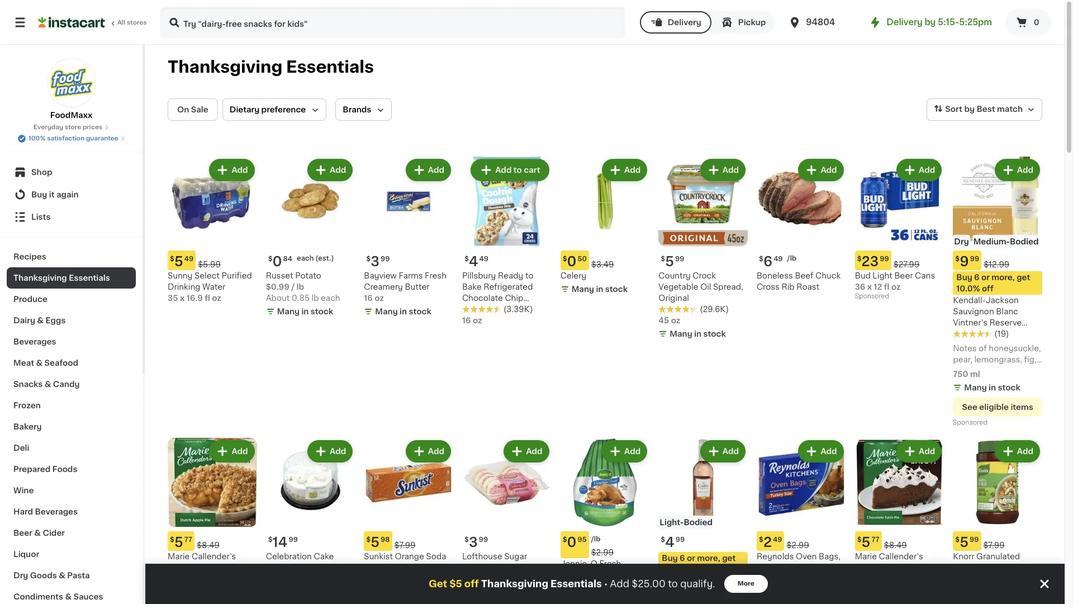 Task type: vqa. For each thing, say whether or not it's contained in the screenshot.
Search field
yes



Task type: locate. For each thing, give the bounding box(es) containing it.
1 $ 5 77 from the left
[[170, 536, 192, 549]]

dessert down apple
[[196, 575, 227, 583]]

$ inside $ 5 49 $5.99 sunny select purified drinking water 35 x 16.9 fl oz
[[170, 255, 174, 262]]

0 horizontal spatial off
[[465, 579, 479, 588]]

fresh for butter
[[425, 272, 447, 279]]

0 horizontal spatial buy 6 or more, get 10.0% off
[[662, 554, 736, 573]]

add button for knorr granulated chicken flavor bouillon chicken bouillon
[[997, 441, 1040, 461]]

$ 5 77 for marie callender's chocolate satin pie frozen dessert
[[858, 536, 880, 549]]

0 horizontal spatial thanksgiving essentials
[[13, 274, 110, 282]]

rich
[[286, 575, 304, 583]]

99 up knorr at the right bottom
[[970, 537, 980, 543]]

gallo
[[659, 577, 679, 585]]

99 right the 14
[[289, 537, 298, 543]]

10.0% inside product group
[[957, 284, 981, 292]]

2 $5.77 original price: $8.49 element from the left
[[856, 532, 945, 551]]

0 vertical spatial /lb
[[788, 255, 797, 262]]

$0.84 each (estimated) element
[[266, 250, 355, 270]]

1 horizontal spatial callender's
[[880, 553, 924, 561]]

0 vertical spatial to
[[514, 166, 522, 174]]

99 inside $ 9 99
[[971, 255, 980, 262]]

all
[[117, 20, 125, 26]]

get
[[429, 579, 448, 588]]

$ inside $ 0 50 $3.49 celery
[[563, 255, 567, 262]]

buy down $ 4 99
[[662, 554, 678, 562]]

0 vertical spatial 2
[[764, 536, 772, 549]]

add button for russet potato
[[309, 160, 352, 180]]

49 for 5
[[184, 255, 194, 262]]

bodied inside product group
[[1011, 238, 1039, 245]]

liquor
[[13, 550, 39, 558]]

0 vertical spatial wine
[[979, 330, 998, 338]]

in down the (29.6k)
[[695, 330, 702, 338]]

roast
[[797, 283, 820, 291]]

1 horizontal spatial fl
[[885, 283, 890, 291]]

0 horizontal spatial bodied
[[684, 519, 713, 526]]

99 inside the $ 14 99
[[289, 537, 298, 543]]

1 vertical spatial buy 6 or more, get 10.0% off
[[662, 554, 736, 573]]

about
[[266, 294, 290, 302]]

0 horizontal spatial frozen
[[13, 402, 41, 409]]

0 horizontal spatial 4
[[469, 255, 478, 268]]

see
[[963, 403, 978, 411]]

1 $8.49 from the left
[[197, 542, 220, 549]]

$5.77 original price: $8.49 element
[[168, 532, 257, 551], [856, 532, 945, 551]]

add for marie callender's chocolate satin pie frozen dessert
[[920, 447, 936, 455]]

/
[[291, 283, 295, 291]]

x right the 35
[[180, 294, 185, 302]]

many down 'about'
[[277, 307, 300, 315]]

0 horizontal spatial callender's
[[192, 553, 236, 561]]

off for family
[[688, 566, 699, 573]]

add button for gallo family vineyards wine, sweet peach
[[702, 441, 745, 461]]

foodmaxx logo image
[[47, 58, 96, 107]]

delivery for delivery by 5:15-5:25pm
[[887, 18, 923, 26]]

to left the cart
[[514, 166, 522, 174]]

5 for marie callender's dutch apple pie frozen dessert
[[174, 536, 183, 549]]

wine up hard
[[13, 487, 34, 494]]

2 horizontal spatial 6
[[975, 273, 980, 281]]

product group containing 9
[[954, 157, 1043, 429]]

many down sunkist
[[375, 589, 398, 596]]

sugar
[[505, 553, 527, 561]]

1 vertical spatial bouillon
[[954, 586, 985, 594]]

$8.49 up marie callender's chocolate satin pie frozen dessert
[[885, 542, 908, 549]]

1 horizontal spatial marie
[[856, 553, 878, 561]]

& right meat at the bottom left of the page
[[36, 359, 43, 367]]

& left eggs
[[37, 317, 44, 324]]

$ 0 95
[[563, 536, 587, 549]]

1 horizontal spatial $7.99
[[984, 542, 1005, 549]]

oz down cookies,
[[480, 575, 490, 583]]

1 horizontal spatial to
[[526, 272, 534, 279]]

chocolate inside marie callender's chocolate satin pie frozen dessert
[[856, 564, 896, 572]]

buy for dry
[[957, 273, 973, 281]]

$ 5 99 up country
[[661, 255, 685, 268]]

5 up knorr at the right bottom
[[960, 536, 969, 549]]

99 up lofthouse
[[479, 537, 488, 543]]

$ inside $ 4 49
[[465, 255, 469, 262]]

sale
[[191, 106, 208, 114]]

5 for marie callender's chocolate satin pie frozen dessert
[[862, 536, 871, 549]]

to inside add to cart button
[[514, 166, 522, 174]]

country
[[659, 272, 691, 279]]

1 vertical spatial chicken
[[987, 575, 1020, 583]]

1 vertical spatial or
[[687, 554, 696, 562]]

add for knorr granulated chicken flavor bouillon chicken bouillon
[[1018, 447, 1034, 455]]

0 horizontal spatial dry
[[13, 572, 28, 579]]

0 for $ 0 95
[[567, 536, 577, 549]]

0 vertical spatial off
[[983, 284, 994, 292]]

chocolate left satin
[[856, 564, 896, 572]]

1 vertical spatial buy
[[957, 273, 973, 281]]

more, for family
[[698, 554, 721, 562]]

0 vertical spatial thanksgiving essentials
[[168, 59, 374, 75]]

1 horizontal spatial chocolate
[[856, 564, 896, 572]]

dry up 9
[[955, 238, 970, 245]]

dairy & eggs link
[[7, 310, 136, 331]]

0 horizontal spatial $ 5 77
[[170, 536, 192, 549]]

add for reynolds oven bags, turkey size
[[821, 447, 838, 455]]

99 right 9
[[971, 255, 980, 262]]

cookies,
[[463, 564, 497, 572]]

bodied up $ 4 99
[[684, 519, 713, 526]]

callender's
[[192, 553, 236, 561], [880, 553, 924, 561]]

1 vertical spatial beverages
[[35, 508, 78, 516]]

pie
[[219, 564, 231, 572], [920, 564, 932, 572]]

buy 6 or more, get 10.0% off up 'family'
[[662, 554, 736, 573]]

bayview farms fresh creamery butter 16 oz
[[364, 272, 447, 302]]

1 horizontal spatial off
[[688, 566, 699, 573]]

1 vertical spatial fresh
[[600, 560, 622, 568]]

produce link
[[7, 289, 136, 310]]

16 inside bayview farms fresh creamery butter 16 oz
[[364, 294, 373, 302]]

1 vertical spatial chocolate
[[856, 564, 896, 572]]

many in stock down size
[[768, 589, 825, 596]]

0 horizontal spatial 16
[[364, 294, 373, 302]]

beverages down "dairy & eggs" at bottom left
[[13, 338, 56, 346]]

2 horizontal spatial thanksgiving
[[481, 579, 549, 588]]

buy left it on the top left
[[31, 191, 47, 199]]

add for jennie-o fresh turkey, 16-20 lb
[[625, 447, 641, 455]]

buy 6 or more, get 10.0% off down $12.99
[[957, 273, 1031, 292]]

pie right satin
[[920, 564, 932, 572]]

$ inside $ 4 99
[[661, 537, 666, 543]]

/lb up the beef
[[788, 255, 797, 262]]

foods
[[52, 465, 77, 473]]

shop link
[[7, 161, 136, 183]]

each inside 'russet potato $0.99 / lb about 0.85 lb each'
[[321, 294, 340, 302]]

$ up the boneless
[[760, 255, 764, 262]]

beverages up cider
[[35, 508, 78, 516]]

2 vertical spatial thanksgiving
[[481, 579, 549, 588]]

1 vertical spatial to
[[526, 272, 534, 279]]

lb right 0.85
[[312, 294, 319, 302]]

1 horizontal spatial wine
[[979, 330, 998, 338]]

(329)
[[406, 564, 427, 572]]

None search field
[[160, 7, 626, 38]]

1 horizontal spatial x
[[868, 283, 873, 291]]

0 horizontal spatial buy
[[31, 191, 47, 199]]

callender's for apple
[[192, 553, 236, 561]]

dry inside dry goods & pasta "link"
[[13, 572, 28, 579]]

fresh inside bayview farms fresh creamery butter 16 oz
[[425, 272, 447, 279]]

x
[[868, 283, 873, 291], [180, 294, 185, 302]]

bodied
[[1011, 238, 1039, 245], [684, 519, 713, 526]]

0 vertical spatial 4
[[469, 255, 478, 268]]

$5
[[450, 579, 462, 588]]

add for gallo family vineyards wine, sweet peach
[[723, 447, 739, 455]]

buy inside product group
[[957, 273, 973, 281]]

to inside pillsbury ready to bake refrigerated chocolate chip cookie dough
[[526, 272, 534, 279]]

russet potato $0.99 / lb about 0.85 lb each
[[266, 272, 340, 302]]

2 vertical spatial buy
[[662, 554, 678, 562]]

frozen for marie callender's chocolate satin pie frozen dessert
[[856, 575, 882, 583]]

more, up 'family'
[[698, 554, 721, 562]]

$ up marie callender's chocolate satin pie frozen dessert
[[858, 537, 862, 543]]

guarantee
[[86, 135, 119, 141]]

1 bouillon from the top
[[954, 575, 985, 583]]

prepared
[[13, 465, 51, 473]]

$8.49 for satin
[[885, 542, 908, 549]]

0 vertical spatial bodied
[[1011, 238, 1039, 245]]

frozen link
[[7, 395, 136, 416]]

1 vertical spatial wine
[[13, 487, 34, 494]]

brands
[[343, 106, 372, 114]]

9
[[960, 255, 970, 268]]

water
[[202, 283, 226, 291]]

granulated
[[977, 553, 1021, 561]]

& inside "link"
[[59, 572, 65, 579]]

2 callender's from the left
[[880, 553, 924, 561]]

0 horizontal spatial 10.0%
[[662, 566, 686, 573]]

0 vertical spatial chocolate
[[463, 294, 503, 302]]

off up jackson
[[983, 284, 994, 292]]

$ up lofthouse
[[465, 537, 469, 543]]

0 vertical spatial each
[[297, 255, 314, 262]]

sponsored badge image down see
[[954, 420, 988, 426]]

or down $12.99
[[982, 273, 990, 281]]

2 horizontal spatial frozen
[[856, 575, 882, 583]]

chicken down the "flavor"
[[987, 575, 1020, 583]]

dessert inside the marie callender's dutch apple pie frozen dessert
[[196, 575, 227, 583]]

get for kendall-jackson sauvignon blanc vintner's reserve white wine
[[1017, 273, 1031, 281]]

oz down creamery
[[375, 294, 384, 302]]

1 vertical spatial 3
[[469, 536, 478, 549]]

6 up the boneless
[[764, 255, 773, 268]]

0 vertical spatial essentials
[[286, 59, 374, 75]]

callender's up satin
[[880, 553, 924, 561]]

sort
[[946, 105, 963, 113]]

1 77 from the left
[[184, 537, 192, 543]]

$ 5 99 up knorr at the right bottom
[[956, 536, 980, 549]]

$2.99
[[787, 542, 810, 549], [592, 549, 614, 557]]

each inside $ 0 84 each (est.)
[[297, 255, 314, 262]]

$ 5 99
[[661, 255, 685, 268], [956, 536, 980, 549]]

& left candy
[[45, 380, 51, 388]]

get up vineyards
[[723, 554, 736, 562]]

beverages
[[13, 338, 56, 346], [35, 508, 78, 516]]

1 marie from the left
[[168, 553, 190, 561]]

49 up reynolds in the right of the page
[[774, 537, 783, 543]]

0 horizontal spatial $8.49
[[197, 542, 220, 549]]

2 $8.49 from the left
[[885, 542, 908, 549]]

/lb right 95
[[592, 536, 601, 543]]

1 horizontal spatial $ 5 99
[[956, 536, 980, 549]]

delivery for delivery
[[668, 18, 702, 26]]

$7.99 for $ 5 99
[[984, 542, 1005, 549]]

sponsored badge image down 12
[[856, 293, 889, 300]]

product group containing 6
[[757, 157, 847, 292]]

lofthouse sugar cookies, frosted 13.5 oz
[[463, 553, 529, 583]]

thanksgiving
[[168, 59, 283, 75], [13, 274, 67, 282], [481, 579, 549, 588]]

94804
[[807, 18, 836, 26]]

$7.99
[[395, 542, 416, 549], [984, 542, 1005, 549]]

1 callender's from the left
[[192, 553, 236, 561]]

1 vertical spatial x
[[180, 294, 185, 302]]

1 vertical spatial thanksgiving
[[13, 274, 67, 282]]

5 up the sunny on the top of the page
[[174, 255, 183, 268]]

oz inside $ 5 49 $5.99 sunny select purified drinking water 35 x 16.9 fl oz
[[212, 294, 221, 302]]

$ 3 99 up lofthouse
[[465, 536, 488, 549]]

off inside get $5 off thanksgiving essentials • add $25.00 to qualify.
[[465, 579, 479, 588]]

0 vertical spatial get
[[1017, 273, 1031, 281]]

add
[[232, 166, 248, 174], [330, 166, 346, 174], [428, 166, 445, 174], [496, 166, 512, 174], [625, 166, 641, 174], [723, 166, 739, 174], [821, 166, 838, 174], [920, 166, 936, 174], [1018, 166, 1034, 174], [232, 447, 248, 455], [330, 447, 346, 455], [428, 447, 445, 455], [527, 447, 543, 455], [625, 447, 641, 455], [723, 447, 739, 455], [821, 447, 838, 455], [920, 447, 936, 455], [1018, 447, 1034, 455], [610, 579, 630, 588]]

get for gallo family vineyards wine, sweet peach
[[723, 554, 736, 562]]

creamery
[[364, 283, 403, 291]]

1 dessert from the left
[[196, 575, 227, 583]]

2 horizontal spatial lb
[[615, 571, 623, 579]]

49 for 6
[[774, 255, 783, 262]]

2 up reynolds in the right of the page
[[764, 536, 772, 549]]

0 for $ 0 50 $3.49 celery
[[567, 255, 577, 268]]

4 for $ 4 99
[[666, 536, 675, 549]]

refrigerated
[[484, 283, 533, 291]]

$5.77 original price: $8.49 element up apple
[[168, 532, 257, 551]]

pickup button
[[712, 11, 775, 34]]

0 horizontal spatial dessert
[[196, 575, 227, 583]]

(3.39k)
[[504, 305, 533, 313]]

$2.99 up o
[[592, 549, 614, 557]]

16 down cookie
[[463, 316, 471, 324]]

1 $5.77 original price: $8.49 element from the left
[[168, 532, 257, 551]]

0 horizontal spatial wine
[[13, 487, 34, 494]]

6 down $ 9 99
[[975, 273, 980, 281]]

$7.99 up granulated
[[984, 542, 1005, 549]]

$ inside the $ 6 49 /lb
[[760, 255, 764, 262]]

delivery inside delivery by 5:15-5:25pm link
[[887, 18, 923, 26]]

dessert inside marie callender's chocolate satin pie frozen dessert
[[884, 575, 915, 583]]

add button for marie callender's chocolate satin pie frozen dessert
[[898, 441, 941, 461]]

$ inside $ 0 95
[[563, 537, 567, 543]]

& for dairy
[[37, 317, 44, 324]]

more,
[[992, 273, 1016, 281], [698, 554, 721, 562]]

candy
[[53, 380, 80, 388]]

meat & seafood link
[[7, 352, 136, 374]]

kendall-jackson sauvignon blanc vintner's reserve white wine
[[954, 296, 1023, 338]]

add for country crock vegetable oil spread, original
[[723, 166, 739, 174]]

fresh up 20
[[600, 560, 622, 568]]

add button for boneless beef chuck cross rib roast
[[800, 160, 843, 180]]

wine down vintner's at right bottom
[[979, 330, 998, 338]]

delivery inside delivery button
[[668, 18, 702, 26]]

by for sort
[[965, 105, 975, 113]]

or up 'family'
[[687, 554, 696, 562]]

1 vertical spatial each
[[321, 294, 340, 302]]

1 vertical spatial $ 5 99
[[956, 536, 980, 549]]

oz right 45 in the bottom right of the page
[[672, 316, 681, 324]]

delivery
[[887, 18, 923, 26], [668, 18, 702, 26]]

2 77 from the left
[[872, 537, 880, 543]]

add inside button
[[496, 166, 512, 174]]

product group
[[168, 157, 257, 303], [266, 157, 355, 319], [364, 157, 454, 319], [463, 157, 552, 326], [561, 157, 650, 297], [659, 157, 748, 342], [757, 157, 847, 292], [856, 157, 945, 302], [954, 157, 1043, 429], [168, 438, 257, 604], [266, 438, 355, 596], [364, 438, 454, 600], [463, 438, 552, 585], [561, 438, 650, 581], [659, 438, 748, 604], [757, 438, 847, 600], [856, 438, 945, 604], [954, 438, 1043, 604]]

chicken down knorr at the right bottom
[[954, 564, 986, 572]]

fl right 16.9
[[205, 294, 210, 302]]

0 horizontal spatial lb
[[297, 283, 304, 291]]

1 vertical spatial cake
[[317, 564, 337, 572]]

0 vertical spatial more,
[[992, 273, 1016, 281]]

callender's inside marie callender's chocolate satin pie frozen dessert
[[880, 553, 924, 561]]

pie for apple
[[219, 564, 231, 572]]

each up potato
[[297, 255, 314, 262]]

pie inside the marie callender's dutch apple pie frozen dessert
[[219, 564, 231, 572]]

6
[[764, 255, 773, 268], [975, 273, 980, 281], [680, 554, 685, 562]]

thanksgiving essentials main content
[[145, 45, 1065, 604]]

x left 12
[[868, 283, 873, 291]]

callender's inside the marie callender's dutch apple pie frozen dessert
[[192, 553, 236, 561]]

thanksgiving up produce
[[13, 274, 67, 282]]

prices
[[83, 124, 103, 130]]

marie right bags,
[[856, 553, 878, 561]]

1 horizontal spatial or
[[982, 273, 990, 281]]

thanksgiving essentials up dietary preference
[[168, 59, 374, 75]]

add for marie callender's dutch apple pie frozen dessert
[[232, 447, 248, 455]]

$5.77 original price: $8.49 element up marie callender's chocolate satin pie frozen dessert
[[856, 532, 945, 551]]

2 marie from the left
[[856, 553, 878, 561]]

to
[[514, 166, 522, 174], [526, 272, 534, 279], [668, 579, 678, 588]]

& for meat
[[36, 359, 43, 367]]

beef
[[796, 272, 814, 279]]

0 horizontal spatial 2
[[757, 575, 762, 583]]

bakery link
[[7, 416, 136, 437]]

1 horizontal spatial fresh
[[600, 560, 622, 568]]

$ left 84
[[268, 255, 273, 262]]

49 inside the $ 6 49 /lb
[[774, 255, 783, 262]]

$ inside the $ 14 99
[[268, 537, 273, 543]]

0 inside $0.95 per pound original price: $2.99 element
[[567, 536, 577, 549]]

chocolate inside pillsbury ready to bake refrigerated chocolate chip cookie dough
[[463, 294, 503, 302]]

1 vertical spatial 4
[[666, 536, 675, 549]]

1 horizontal spatial 16
[[463, 316, 471, 324]]

99 inside '$ 23 99'
[[880, 255, 890, 262]]

0 vertical spatial 3
[[371, 255, 380, 268]]

x inside bud light beer cans 36 x 12 fl oz
[[868, 283, 873, 291]]

add button for celebration cake moist yellow cake with rich vanilla buttrcreme
[[309, 441, 352, 461]]

5 for knorr granulated chicken flavor bouillon chicken bouillon
[[960, 536, 969, 549]]

marie inside marie callender's chocolate satin pie frozen dessert
[[856, 553, 878, 561]]

dry inside product group
[[955, 238, 970, 245]]

& for beer
[[34, 529, 41, 537]]

49 inside $ 2 49 $2.99 reynolds oven bags, turkey size 2 ct
[[774, 537, 783, 543]]

essentials up brands
[[286, 59, 374, 75]]

jackson
[[987, 296, 1019, 304]]

0 vertical spatial bouillon
[[954, 575, 985, 583]]

$ up reynolds in the right of the page
[[760, 537, 764, 543]]

0 horizontal spatial 3
[[371, 255, 380, 268]]

0 horizontal spatial get
[[723, 554, 736, 562]]

marie inside the marie callender's dutch apple pie frozen dessert
[[168, 553, 190, 561]]

1 horizontal spatial get
[[1017, 273, 1031, 281]]

1 vertical spatial off
[[688, 566, 699, 573]]

stock down butter on the left top of page
[[409, 307, 432, 315]]

$2.99 up oven in the bottom right of the page
[[787, 542, 810, 549]]

0 inside $0.84 each (estimated) 'element'
[[273, 255, 282, 268]]

16
[[364, 294, 373, 302], [463, 316, 471, 324]]

by left 5:15- on the right of page
[[925, 18, 936, 26]]

in up eligible
[[989, 383, 997, 391]]

0 horizontal spatial by
[[925, 18, 936, 26]]

1 horizontal spatial more,
[[992, 273, 1016, 281]]

1 horizontal spatial $2.99
[[787, 542, 810, 549]]

$3.49
[[592, 260, 614, 268]]

bakery
[[13, 423, 42, 431]]

by inside field
[[965, 105, 975, 113]]

frozen inside the marie callender's dutch apple pie frozen dessert
[[168, 575, 194, 583]]

buttrcreme
[[266, 586, 311, 594]]

off
[[983, 284, 994, 292], [688, 566, 699, 573], [465, 579, 479, 588]]

jennie-o fresh turkey, 16-20 lb
[[561, 560, 623, 579]]

more, for jackson
[[992, 273, 1016, 281]]

99 inside $ 4 99
[[676, 537, 685, 543]]

2 pie from the left
[[920, 564, 932, 572]]

$ left $12.99
[[956, 255, 960, 262]]

frozen
[[13, 402, 41, 409], [168, 575, 194, 583], [856, 575, 882, 583]]

1 horizontal spatial thanksgiving essentials
[[168, 59, 374, 75]]

oz down cookie
[[473, 316, 482, 324]]

fresh up butter on the left top of page
[[425, 272, 447, 279]]

3 for lofthouse sugar cookies, frosted
[[469, 536, 478, 549]]

$ left 95
[[563, 537, 567, 543]]

add button for reynolds oven bags, turkey size
[[800, 441, 843, 461]]

pie for satin
[[920, 564, 932, 572]]

celebration
[[266, 553, 312, 561]]

add button for bayview farms fresh creamery butter
[[407, 160, 450, 180]]

cans
[[916, 272, 936, 279]]

0 horizontal spatial fl
[[205, 294, 210, 302]]

thanksgiving essentials inside 'main content'
[[168, 59, 374, 75]]

oz down the water
[[212, 294, 221, 302]]

0 horizontal spatial 77
[[184, 537, 192, 543]]

$ 3 99 for bayview farms fresh creamery butter
[[367, 255, 390, 268]]

1 horizontal spatial 3
[[469, 536, 478, 549]]

1 vertical spatial /lb
[[592, 536, 601, 543]]

$8.49 for apple
[[197, 542, 220, 549]]

49 inside $ 5 49 $5.99 sunny select purified drinking water 35 x 16.9 fl oz
[[184, 255, 194, 262]]

thanksgiving inside get $5 off thanksgiving essentials • add $25.00 to qualify.
[[481, 579, 549, 588]]

$ 5 77 up marie callender's chocolate satin pie frozen dessert
[[858, 536, 880, 549]]

family
[[681, 577, 707, 585]]

2 $ 5 77 from the left
[[858, 536, 880, 549]]

fresh inside jennie-o fresh turkey, 16-20 lb
[[600, 560, 622, 568]]

on
[[177, 106, 189, 114]]

0 vertical spatial thanksgiving
[[168, 59, 283, 75]]

&
[[37, 317, 44, 324], [36, 359, 43, 367], [45, 380, 51, 388], [34, 529, 41, 537], [59, 572, 65, 579], [65, 593, 72, 601]]

0 horizontal spatial x
[[180, 294, 185, 302]]

add for sunkist orange soda
[[428, 447, 445, 455]]

0 horizontal spatial $7.99
[[395, 542, 416, 549]]

dry
[[955, 238, 970, 245], [13, 572, 28, 579]]

& left pasta
[[59, 572, 65, 579]]

2 bouillon from the top
[[954, 586, 985, 594]]

russet
[[266, 272, 293, 279]]

0 horizontal spatial more,
[[698, 554, 721, 562]]

$ inside $ 0 84 each (est.)
[[268, 255, 273, 262]]

★★★★★
[[463, 305, 502, 313], [463, 305, 502, 313], [659, 305, 698, 313], [659, 305, 698, 313], [954, 330, 993, 338], [954, 330, 993, 338], [364, 564, 403, 572], [364, 564, 403, 572]]

add button for country crock vegetable oil spread, original
[[702, 160, 745, 180]]

add button for celery
[[604, 160, 647, 180]]

49 inside $ 4 49
[[480, 255, 489, 262]]

satisfaction
[[47, 135, 85, 141]]

many
[[572, 285, 595, 293], [277, 307, 300, 315], [375, 307, 398, 315], [670, 330, 693, 338], [965, 383, 988, 391], [768, 589, 791, 596], [375, 589, 398, 596]]

1 horizontal spatial $5.77 original price: $8.49 element
[[856, 532, 945, 551]]

0 vertical spatial buy 6 or more, get 10.0% off
[[957, 273, 1031, 292]]

chuck
[[816, 272, 841, 279]]

750
[[954, 370, 969, 378]]

0 vertical spatial $ 5 99
[[661, 255, 685, 268]]

in down size
[[793, 589, 800, 596]]

many in stock down (329) at the bottom
[[375, 589, 432, 596]]

2 dessert from the left
[[884, 575, 915, 583]]

dry goods & pasta link
[[7, 565, 136, 586]]

buy 6 or more, get 10.0% off for jackson
[[957, 273, 1031, 292]]

sweet
[[683, 589, 707, 596]]

liquor link
[[7, 544, 136, 565]]

service type group
[[640, 11, 775, 34]]

$5.77 original price: $8.49 element for satin
[[856, 532, 945, 551]]

750 ml
[[954, 370, 981, 378]]

1 $7.99 from the left
[[395, 542, 416, 549]]

0 inside $ 0 50 $3.49 celery
[[567, 255, 577, 268]]

marie up dutch
[[168, 553, 190, 561]]

1 pie from the left
[[219, 564, 231, 572]]

treatment tracker modal dialog
[[145, 564, 1065, 604]]

sponsored badge image
[[856, 293, 889, 300], [954, 420, 988, 426]]

chocolate
[[463, 294, 503, 302], [856, 564, 896, 572]]

vineyards
[[709, 577, 748, 585]]

x inside $ 5 49 $5.99 sunny select purified drinking water 35 x 16.9 fl oz
[[180, 294, 185, 302]]

2 $7.99 from the left
[[984, 542, 1005, 549]]

0 horizontal spatial 6
[[680, 554, 685, 562]]

pie inside marie callender's chocolate satin pie frozen dessert
[[920, 564, 932, 572]]

lb inside jennie-o fresh turkey, 16-20 lb
[[615, 571, 623, 579]]

10.0% for gallo
[[662, 566, 686, 573]]

0 vertical spatial beer
[[895, 272, 914, 279]]

to right ready
[[526, 272, 534, 279]]

instacart logo image
[[38, 16, 105, 29]]

49 up the sunny on the top of the page
[[184, 255, 194, 262]]

bodied up $9.99 original price: $12.99 element
[[1011, 238, 1039, 245]]

get inside product group
[[1017, 273, 1031, 281]]

0 vertical spatial 10.0%
[[957, 284, 981, 292]]

add for boneless beef chuck cross rib roast
[[821, 166, 838, 174]]

4
[[469, 255, 478, 268], [666, 536, 675, 549]]

essentials down recipes link
[[69, 274, 110, 282]]

0 horizontal spatial each
[[297, 255, 314, 262]]

recipes
[[13, 253, 46, 261]]

$ 5 77 up dutch
[[170, 536, 192, 549]]

frozen inside marie callender's chocolate satin pie frozen dessert
[[856, 575, 882, 583]]

& left sauces
[[65, 593, 72, 601]]

fresh for 16-
[[600, 560, 622, 568]]

1 horizontal spatial 10.0%
[[957, 284, 981, 292]]

5 up dutch
[[174, 536, 183, 549]]

dry down liquor
[[13, 572, 28, 579]]

add button for sunny select purified drinking water
[[211, 160, 254, 180]]

0 vertical spatial x
[[868, 283, 873, 291]]

$ 5 77 for marie callender's dutch apple pie frozen dessert
[[170, 536, 192, 549]]

many in stock up eligible
[[965, 383, 1021, 391]]

by
[[925, 18, 936, 26], [965, 105, 975, 113]]

$ left 98
[[367, 537, 371, 543]]



Task type: describe. For each thing, give the bounding box(es) containing it.
ct
[[764, 575, 772, 583]]

$2.99 inside $ 2 49 $2.99 reynolds oven bags, turkey size 2 ct
[[787, 542, 810, 549]]

$5.98 original price: $7.99 element
[[364, 532, 454, 551]]

$23.99 original price: $27.99 element
[[856, 250, 945, 270]]

6 for light-bodied
[[680, 554, 685, 562]]

stock down get
[[409, 589, 432, 596]]

& for snacks
[[45, 380, 51, 388]]

3 for bayview farms fresh creamery butter
[[371, 255, 380, 268]]

knorr
[[954, 553, 975, 561]]

77 for marie callender's chocolate satin pie frozen dessert
[[872, 537, 880, 543]]

0 horizontal spatial thanksgiving
[[13, 274, 67, 282]]

$ inside $ 2 49 $2.99 reynolds oven bags, turkey size 2 ct
[[760, 537, 764, 543]]

Best match Sort by field
[[927, 98, 1043, 121]]

product group containing 23
[[856, 157, 945, 302]]

delivery by 5:15-5:25pm
[[887, 18, 993, 26]]

beverages link
[[7, 331, 136, 352]]

soda
[[426, 553, 446, 561]]

Search field
[[161, 8, 625, 37]]

add for celebration cake moist yellow cake with rich vanilla buttrcreme
[[330, 447, 346, 455]]

add for russet potato
[[330, 166, 346, 174]]

84
[[283, 255, 293, 262]]

everyday store prices
[[33, 124, 103, 130]]

eligible
[[980, 403, 1009, 411]]

$0.95 per pound original price: $2.99 element
[[561, 532, 650, 558]]

delivery by 5:15-5:25pm link
[[869, 16, 993, 29]]

many in stock down bayview farms fresh creamery butter 16 oz
[[375, 307, 432, 315]]

10.0% for kendall-
[[957, 284, 981, 292]]

$2.49 original price: $2.99 element
[[757, 532, 847, 551]]

potato
[[295, 272, 321, 279]]

flavor
[[988, 564, 1012, 572]]

sunkist
[[364, 553, 393, 561]]

add inside get $5 off thanksgiving essentials • add $25.00 to qualify.
[[610, 579, 630, 588]]

beer inside bud light beer cans 36 x 12 fl oz
[[895, 272, 914, 279]]

5 for sunkist orange soda
[[371, 536, 380, 549]]

with
[[266, 575, 284, 583]]

$ up country
[[661, 255, 666, 262]]

49 for 4
[[480, 255, 489, 262]]

$6.49 per pound element
[[757, 250, 847, 270]]

seafood
[[44, 359, 78, 367]]

$ up dutch
[[170, 537, 174, 543]]

or for family
[[687, 554, 696, 562]]

0 button
[[1006, 9, 1052, 36]]

add button for sunkist orange soda
[[407, 441, 450, 461]]

5:15-
[[938, 18, 960, 26]]

dutch
[[168, 564, 192, 572]]

snacks & candy
[[13, 380, 80, 388]]

$7.99 for $ 5 98
[[395, 542, 416, 549]]

1 vertical spatial bodied
[[684, 519, 713, 526]]

16.9
[[187, 294, 203, 302]]

in down bayview farms fresh creamery butter 16 oz
[[400, 307, 407, 315]]

$ up bayview
[[367, 255, 371, 262]]

marie for marie callender's chocolate satin pie frozen dessert
[[856, 553, 878, 561]]

to inside get $5 off thanksgiving essentials • add $25.00 to qualify.
[[668, 579, 678, 588]]

many down 45 oz
[[670, 330, 693, 338]]

0 vertical spatial sponsored badge image
[[856, 293, 889, 300]]

add for celery
[[625, 166, 641, 174]]

marie for marie callender's dutch apple pie frozen dessert
[[168, 553, 190, 561]]

add for lofthouse sugar cookies, frosted
[[527, 447, 543, 455]]

callender's for satin
[[880, 553, 924, 561]]

0 inside 0 button
[[1035, 18, 1040, 26]]

100%
[[29, 135, 46, 141]]

0 vertical spatial lb
[[297, 283, 304, 291]]

stock up see eligible items button at the right
[[999, 383, 1021, 391]]

14
[[273, 536, 288, 549]]

off for jackson
[[983, 284, 994, 292]]

wine,
[[659, 589, 681, 596]]

0 vertical spatial beverages
[[13, 338, 56, 346]]

1 vertical spatial 16
[[463, 316, 471, 324]]

dietary preference button
[[222, 98, 327, 121]]

prepared foods
[[13, 465, 77, 473]]

$ inside $ 5 98
[[367, 537, 371, 543]]

all stores link
[[38, 7, 148, 38]]

0 vertical spatial buy
[[31, 191, 47, 199]]

add button for jennie-o fresh turkey, 16-20 lb
[[604, 441, 647, 461]]

fl inside $ 5 49 $5.99 sunny select purified drinking water 35 x 16.9 fl oz
[[205, 294, 210, 302]]

dessert for apple
[[196, 575, 227, 583]]

$9.99 original price: $12.99 element
[[954, 250, 1043, 270]]

stock down 'russet potato $0.99 / lb about 0.85 lb each'
[[311, 307, 333, 315]]

again
[[57, 191, 79, 199]]

more
[[738, 581, 755, 587]]

add for sunny select purified drinking water
[[232, 166, 248, 174]]

100% satisfaction guarantee button
[[17, 132, 125, 143]]

peach
[[709, 589, 734, 596]]

$12.99
[[984, 260, 1010, 268]]

beer & cider link
[[7, 522, 136, 544]]

many down ct
[[768, 589, 791, 596]]

1 vertical spatial beer
[[13, 529, 32, 537]]

5 inside $ 5 49 $5.99 sunny select purified drinking water 35 x 16.9 fl oz
[[174, 255, 183, 268]]

prepared foods link
[[7, 459, 136, 480]]

77 for marie callender's dutch apple pie frozen dessert
[[184, 537, 192, 543]]

1 horizontal spatial sponsored badge image
[[954, 420, 988, 426]]

oz inside bud light beer cans 36 x 12 fl oz
[[892, 283, 901, 291]]

bud
[[856, 272, 871, 279]]

/lb inside $0.95 per pound original price: $2.99 element
[[592, 536, 601, 543]]

1 horizontal spatial thanksgiving
[[168, 59, 283, 75]]

oz inside lofthouse sugar cookies, frosted 13.5 oz
[[480, 575, 490, 583]]

country crock vegetable oil spread, original
[[659, 272, 744, 302]]

1 vertical spatial 2
[[757, 575, 762, 583]]

pickup
[[739, 18, 766, 26]]

many down creamery
[[375, 307, 398, 315]]

stock down $ 2 49 $2.99 reynolds oven bags, turkey size 2 ct
[[802, 589, 825, 596]]

45
[[659, 316, 670, 324]]

add button for lofthouse sugar cookies, frosted
[[505, 441, 548, 461]]

brands button
[[336, 98, 392, 121]]

1 horizontal spatial essentials
[[286, 59, 374, 75]]

frozen for marie callender's dutch apple pie frozen dessert
[[168, 575, 194, 583]]

product group containing 14
[[266, 438, 355, 596]]

butter
[[405, 283, 430, 291]]

pillsbury ready to bake refrigerated chocolate chip cookie dough
[[463, 272, 534, 313]]

0 horizontal spatial $ 5 99
[[661, 255, 685, 268]]

bud light beer cans 36 x 12 fl oz
[[856, 272, 936, 291]]

produce
[[13, 295, 48, 303]]

(est.)
[[316, 255, 334, 262]]

orange
[[395, 553, 424, 561]]

all stores
[[117, 20, 147, 26]]

many in stock down 0.85
[[277, 307, 333, 315]]

1 horizontal spatial lb
[[312, 294, 319, 302]]

kendall-
[[954, 296, 987, 304]]

many in stock down the (29.6k)
[[670, 330, 726, 338]]

product group containing 2
[[757, 438, 847, 600]]

$0.99
[[266, 283, 290, 291]]

many down ml
[[965, 383, 988, 391]]

sunny
[[168, 272, 193, 279]]

by for delivery
[[925, 18, 936, 26]]

& for condiments
[[65, 593, 72, 601]]

add to cart button
[[472, 160, 548, 180]]

delivery button
[[640, 11, 712, 34]]

99 up country
[[676, 255, 685, 262]]

add to cart
[[496, 166, 541, 174]]

lofthouse
[[463, 553, 503, 561]]

many down celery
[[572, 285, 595, 293]]

everyday store prices link
[[33, 123, 109, 132]]

0 vertical spatial cake
[[314, 553, 334, 561]]

original
[[659, 294, 689, 302]]

sauces
[[74, 593, 103, 601]]

99 up bayview
[[381, 255, 390, 262]]

0 for $ 0 84 each (est.)
[[273, 255, 282, 268]]

1 vertical spatial thanksgiving essentials
[[13, 274, 110, 282]]

buy for light-bodied
[[662, 554, 678, 562]]

dairy
[[13, 317, 35, 324]]

4 for $ 4 49
[[469, 255, 478, 268]]

1 horizontal spatial 2
[[764, 536, 772, 549]]

many in stock down $3.49
[[572, 285, 628, 293]]

eggs
[[46, 317, 66, 324]]

$5.49 original price: $5.99 element
[[168, 250, 257, 270]]

in down $3.49
[[596, 285, 604, 293]]

dietary preference
[[230, 106, 306, 114]]

essentials inside get $5 off thanksgiving essentials • add $25.00 to qualify.
[[551, 579, 602, 588]]

/lb inside the $ 6 49 /lb
[[788, 255, 797, 262]]

dry goods & pasta
[[13, 572, 90, 579]]

fl inside bud light beer cans 36 x 12 fl oz
[[885, 283, 890, 291]]

$ 5 99 inside $5.99 original price: $7.99 element
[[956, 536, 980, 549]]

oz inside bayview farms fresh creamery butter 16 oz
[[375, 294, 384, 302]]

vanilla
[[306, 575, 331, 583]]

dessert for satin
[[884, 575, 915, 583]]

49 for 2
[[774, 537, 783, 543]]

yellow
[[290, 564, 315, 572]]

$ 3 99 for lofthouse sugar cookies, frosted
[[465, 536, 488, 549]]

5 up country
[[666, 255, 675, 268]]

condiments
[[13, 593, 63, 601]]

cross
[[757, 283, 780, 291]]

match
[[998, 105, 1023, 113]]

$ inside '$ 23 99'
[[858, 255, 862, 262]]

$ up knorr at the right bottom
[[956, 537, 960, 543]]

$5.99 original price: $7.99 element
[[954, 532, 1043, 551]]

marie callender's dutch apple pie frozen dessert
[[168, 553, 236, 583]]

satin
[[898, 564, 918, 572]]

lists link
[[7, 206, 136, 228]]

16 oz
[[463, 316, 482, 324]]

get $5 off thanksgiving essentials • add $25.00 to qualify.
[[429, 579, 716, 588]]

spread,
[[714, 283, 744, 291]]

$0.50 original price: $3.49 element
[[561, 250, 650, 270]]

1 horizontal spatial 6
[[764, 255, 773, 268]]

50
[[578, 255, 587, 262]]

add for bayview farms fresh creamery butter
[[428, 166, 445, 174]]

in down (329) at the bottom
[[400, 589, 407, 596]]

$ inside $ 9 99
[[956, 255, 960, 262]]

or for jackson
[[982, 273, 990, 281]]

0 horizontal spatial chicken
[[954, 564, 986, 572]]

on sale button
[[168, 98, 218, 121]]

100% satisfaction guarantee
[[29, 135, 119, 141]]

lists
[[31, 213, 51, 221]]

preference
[[262, 106, 306, 114]]

bayview
[[364, 272, 397, 279]]

in down 0.85
[[302, 307, 309, 315]]

$ 5 98
[[367, 536, 390, 549]]

dry for dry goods & pasta
[[13, 572, 28, 579]]

drinking
[[168, 283, 200, 291]]

1 vertical spatial essentials
[[69, 274, 110, 282]]

oil
[[701, 283, 712, 291]]

wine inside kendall-jackson sauvignon blanc vintner's reserve white wine
[[979, 330, 998, 338]]

cookie
[[463, 305, 490, 313]]

buy 6 or more, get 10.0% off for family
[[662, 554, 736, 573]]

reynolds
[[757, 553, 794, 561]]

snacks
[[13, 380, 43, 388]]

see eligible items
[[963, 403, 1034, 411]]

stock down $3.49
[[606, 285, 628, 293]]

add button for marie callender's dutch apple pie frozen dessert
[[211, 441, 254, 461]]

dry for dry medium-bodied
[[955, 238, 970, 245]]

stock down the (29.6k)
[[704, 330, 726, 338]]

$ 9 99
[[956, 255, 980, 268]]

6 for dry
[[975, 273, 980, 281]]

$ 14 99
[[268, 536, 298, 549]]

$5.77 original price: $8.49 element for apple
[[168, 532, 257, 551]]

apple
[[194, 564, 217, 572]]

94804 button
[[789, 7, 856, 38]]

0 horizontal spatial $2.99
[[592, 549, 614, 557]]

1 horizontal spatial chicken
[[987, 575, 1020, 583]]



